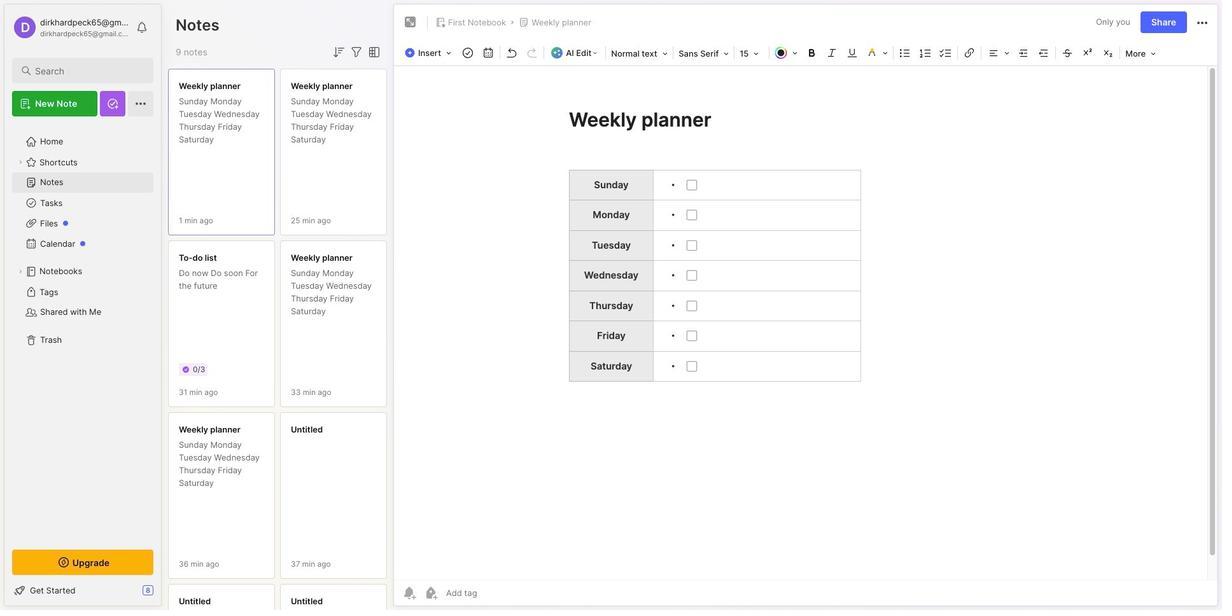 Task type: describe. For each thing, give the bounding box(es) containing it.
Font family field
[[675, 45, 733, 62]]

Search text field
[[35, 65, 142, 77]]

italic image
[[824, 44, 841, 62]]

add tag image
[[423, 586, 439, 601]]

Font size field
[[736, 45, 768, 62]]

Alignment field
[[983, 44, 1014, 62]]

Heading level field
[[608, 45, 672, 62]]

none search field inside main element
[[35, 63, 142, 78]]

Help and Learning task checklist field
[[4, 581, 161, 601]]

subscript image
[[1100, 44, 1118, 62]]

undo image
[[503, 44, 521, 62]]

task image
[[459, 44, 477, 62]]

Add tag field
[[445, 588, 541, 599]]

Font color field
[[771, 44, 802, 62]]

strikethrough image
[[1059, 44, 1077, 62]]

Highlight field
[[863, 44, 892, 62]]

tree inside main element
[[4, 124, 161, 539]]

Account field
[[12, 15, 130, 40]]



Task type: vqa. For each thing, say whether or not it's contained in the screenshot.
the "Insert" field
yes



Task type: locate. For each thing, give the bounding box(es) containing it.
More actions field
[[1195, 14, 1211, 30]]

View options field
[[364, 45, 382, 60]]

Insert field
[[402, 44, 458, 62]]

underline image
[[844, 44, 862, 62]]

indent image
[[1015, 44, 1033, 62]]

bulleted list image
[[897, 44, 915, 62]]

insert link image
[[961, 44, 979, 62]]

expand note image
[[403, 15, 418, 30]]

add filters image
[[349, 45, 364, 60]]

main element
[[0, 0, 166, 611]]

calendar event image
[[480, 44, 497, 62]]

More field
[[1122, 45, 1160, 62]]

numbered list image
[[917, 44, 935, 62]]

Add filters field
[[349, 45, 364, 60]]

Note Editor text field
[[394, 66, 1218, 580]]

None search field
[[35, 63, 142, 78]]

add a reminder image
[[402, 586, 417, 601]]

more actions image
[[1195, 15, 1211, 30]]

tree
[[4, 124, 161, 539]]

checklist image
[[938, 44, 955, 62]]

superscript image
[[1080, 44, 1097, 62]]

Sort options field
[[331, 45, 346, 60]]

bold image
[[803, 44, 821, 62]]

expand notebooks image
[[17, 268, 24, 276]]

outdent image
[[1036, 44, 1053, 62]]

note window element
[[394, 4, 1219, 610]]



